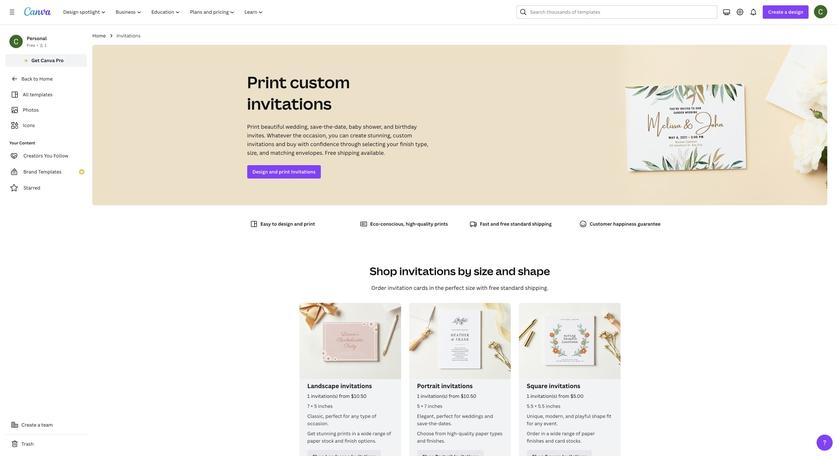 Task type: describe. For each thing, give the bounding box(es) containing it.
for inside unique, modern, and playful shape fit for any event.
[[527, 421, 534, 427]]

eco-conscious, high-quality prints
[[370, 221, 448, 227]]

paper inside choose from high-quality paper types and finishes.
[[476, 431, 489, 437]]

buy
[[287, 141, 297, 148]]

× for square invitations
[[535, 403, 537, 410]]

beautiful
[[261, 123, 284, 131]]

brand templates link
[[5, 165, 87, 179]]

1 horizontal spatial print
[[304, 221, 315, 227]]

0 vertical spatial size
[[474, 264, 494, 279]]

portrait
[[417, 382, 440, 390]]

types
[[490, 431, 503, 437]]

to for back
[[33, 76, 38, 82]]

date,
[[335, 123, 348, 131]]

invitations inside print beautiful wedding, save-the-date, baby shower, and birthday invites. whatever the occasion, you can create stunning, custom invitations and buy with confidence through selecting your finish type, size, and matching envelopes. free shipping available.
[[247, 141, 275, 148]]

a inside get stunning prints in a wide range of paper stock and finish options.
[[357, 431, 360, 437]]

stunning,
[[368, 132, 392, 139]]

design and print invitations
[[253, 169, 316, 175]]

your
[[9, 140, 18, 146]]

playful
[[576, 414, 591, 420]]

print custom invitations image
[[614, 45, 828, 206]]

the inside print beautiful wedding, save-the-date, baby shower, and birthday invites. whatever the occasion, you can create stunning, custom invitations and buy with confidence through selecting your finish type, size, and matching envelopes. free shipping available.
[[293, 132, 302, 139]]

fast and free standard shipping
[[480, 221, 552, 227]]

event.
[[544, 421, 558, 427]]

type,
[[416, 141, 429, 148]]

print for print custom invitations
[[247, 71, 287, 93]]

in for cards
[[429, 285, 434, 292]]

× for portrait invitations
[[421, 403, 423, 410]]

all templates link
[[9, 88, 83, 101]]

invitation
[[388, 285, 413, 292]]

content
[[19, 140, 35, 146]]

2 5.5 from the left
[[538, 403, 545, 410]]

from inside choose from high-quality paper types and finishes.
[[436, 431, 446, 437]]

fast
[[480, 221, 490, 227]]

size,
[[247, 149, 258, 157]]

order in a wide range of paper finishes and card stocks.
[[527, 431, 595, 445]]

templates
[[38, 169, 62, 175]]

matching
[[271, 149, 295, 157]]

conscious,
[[381, 221, 405, 227]]

cards
[[414, 285, 428, 292]]

starred link
[[5, 181, 87, 195]]

type
[[361, 414, 371, 420]]

follow
[[54, 153, 68, 159]]

classic, perfect for any type of occasion.
[[308, 414, 377, 427]]

from for square
[[559, 393, 570, 400]]

and inside unique, modern, and playful shape fit for any event.
[[566, 414, 574, 420]]

the- inside print beautiful wedding, save-the-date, baby shower, and birthday invites. whatever the occasion, you can create stunning, custom invitations and buy with confidence through selecting your finish type, size, and matching envelopes. free shipping available.
[[324, 123, 335, 131]]

envelopes.
[[296, 149, 324, 157]]

1 for landscape
[[308, 393, 310, 400]]

card
[[555, 438, 565, 445]]

from for portrait
[[449, 393, 460, 400]]

easy
[[261, 221, 271, 227]]

guarantee
[[638, 221, 661, 227]]

create a design
[[769, 9, 804, 15]]

design and print invitations link
[[247, 165, 321, 179]]

of for order in a wide range of paper finishes and card stocks.
[[576, 431, 581, 437]]

shop invitations by size and shape
[[370, 264, 550, 279]]

square
[[527, 382, 548, 390]]

dates.
[[439, 421, 452, 427]]

get for get stunning prints in a wide range of paper stock and finish options.
[[308, 431, 316, 437]]

0 horizontal spatial home
[[39, 76, 53, 82]]

1 5.5 from the left
[[527, 403, 534, 410]]

occasion.
[[308, 421, 329, 427]]

and inside get stunning prints in a wide range of paper stock and finish options.
[[335, 438, 344, 445]]

any inside unique, modern, and playful shape fit for any event.
[[535, 421, 543, 427]]

wide inside "order in a wide range of paper finishes and card stocks."
[[551, 431, 561, 437]]

for for portrait
[[455, 414, 461, 420]]

finishes
[[527, 438, 545, 445]]

1 vertical spatial free
[[489, 285, 500, 292]]

1 vertical spatial size
[[466, 285, 475, 292]]

customer happiness guarantee
[[590, 221, 661, 227]]

team
[[41, 422, 53, 429]]

shower,
[[363, 123, 383, 131]]

1 horizontal spatial with
[[477, 285, 488, 292]]

back
[[21, 76, 32, 82]]

portrait invitations image
[[409, 303, 511, 380]]

invitations inside print custom invitations
[[247, 93, 332, 115]]

to for easy
[[272, 221, 277, 227]]

stunning
[[317, 431, 336, 437]]

can
[[340, 132, 349, 139]]

design for to
[[278, 221, 293, 227]]

canva
[[41, 57, 55, 64]]

brand
[[23, 169, 37, 175]]

in inside "order in a wide range of paper finishes and card stocks."
[[542, 431, 546, 437]]

1 horizontal spatial free
[[501, 221, 510, 227]]

create a team button
[[5, 419, 87, 432]]

1 7 from the left
[[308, 403, 310, 410]]

$10.50 for portrait invitations
[[461, 393, 477, 400]]

back to home link
[[5, 72, 87, 86]]

print for print beautiful wedding, save-the-date, baby shower, and birthday invites. whatever the occasion, you can create stunning, custom invitations and buy with confidence through selecting your finish type, size, and matching envelopes. free shipping available.
[[247, 123, 260, 131]]

choose from high-quality paper types and finishes.
[[417, 431, 503, 445]]

of for classic, perfect for any type of occasion.
[[372, 414, 377, 420]]

range inside get stunning prints in a wide range of paper stock and finish options.
[[373, 431, 386, 437]]

home link
[[92, 32, 106, 40]]

brand templates
[[23, 169, 62, 175]]

selecting
[[362, 141, 386, 148]]

and inside "order in a wide range of paper finishes and card stocks."
[[546, 438, 554, 445]]

quality for paper
[[459, 431, 475, 437]]

the- inside elegant, perfect for weddings and save-the-dates.
[[429, 421, 439, 427]]

a inside button
[[38, 422, 40, 429]]

get canva pro button
[[5, 54, 87, 67]]

for for landscape
[[344, 414, 350, 420]]

through
[[341, 141, 361, 148]]

invitation(s) for portrait
[[421, 393, 448, 400]]

creators you follow
[[23, 153, 68, 159]]

templates
[[30, 91, 53, 98]]

high- for conscious,
[[406, 221, 418, 227]]

1 for portrait
[[417, 393, 420, 400]]

create a team
[[21, 422, 53, 429]]

wedding,
[[286, 123, 309, 131]]

perfect for landscape invitations
[[326, 414, 342, 420]]

inches for square
[[546, 403, 561, 410]]

modern,
[[546, 414, 565, 420]]

square invitations image
[[519, 303, 621, 380]]

print custom invitations
[[247, 71, 350, 115]]

invitations for landscape invitations 1 invitation(s) from $10.50
[[341, 382, 372, 390]]

paper inside "order in a wide range of paper finishes and card stocks."
[[582, 431, 595, 437]]

7 × 5 inches
[[308, 403, 333, 410]]

finish inside print beautiful wedding, save-the-date, baby shower, and birthday invites. whatever the occasion, you can create stunning, custom invitations and buy with confidence through selecting your finish type, size, and matching envelopes. free shipping available.
[[400, 141, 414, 148]]

fit
[[607, 414, 612, 420]]

starred
[[23, 185, 40, 191]]

invitations for shop invitations by size and shape
[[400, 264, 456, 279]]

your content
[[9, 140, 35, 146]]

eco-
[[370, 221, 381, 227]]

perfect for portrait invitations
[[437, 414, 453, 420]]

creators
[[23, 153, 43, 159]]

1 vertical spatial standard
[[501, 285, 524, 292]]

elegant, perfect for weddings and save-the-dates.
[[417, 414, 493, 427]]

0 vertical spatial shape
[[518, 264, 550, 279]]

trash link
[[5, 438, 87, 451]]

inches for portrait
[[428, 403, 443, 410]]

by
[[458, 264, 472, 279]]

order for order in a wide range of paper finishes and card stocks.
[[527, 431, 540, 437]]

1 horizontal spatial prints
[[435, 221, 448, 227]]

baby
[[349, 123, 362, 131]]

1 5 from the left
[[314, 403, 317, 410]]

icons link
[[9, 119, 83, 132]]



Task type: vqa. For each thing, say whether or not it's contained in the screenshot.
"Organize"
no



Task type: locate. For each thing, give the bounding box(es) containing it.
for inside classic, perfect for any type of occasion.
[[344, 414, 350, 420]]

1 vertical spatial prints
[[338, 431, 351, 437]]

$10.50 up weddings
[[461, 393, 477, 400]]

0 horizontal spatial $10.50
[[351, 393, 367, 400]]

custom inside print beautiful wedding, save-the-date, baby shower, and birthday invites. whatever the occasion, you can create stunning, custom invitations and buy with confidence through selecting your finish type, size, and matching envelopes. free shipping available.
[[393, 132, 413, 139]]

•
[[37, 43, 38, 48]]

from inside landscape invitations 1 invitation(s) from $10.50
[[339, 393, 350, 400]]

1 horizontal spatial custom
[[393, 132, 413, 139]]

create
[[769, 9, 784, 15], [21, 422, 36, 429]]

invitations up the wedding,
[[247, 93, 332, 115]]

2 5 from the left
[[417, 403, 420, 410]]

0 horizontal spatial with
[[298, 141, 309, 148]]

from left $5.00
[[559, 393, 570, 400]]

design
[[253, 169, 268, 175]]

get inside "button"
[[31, 57, 40, 64]]

0 vertical spatial high-
[[406, 221, 418, 227]]

perfect down 7 × 5 inches
[[326, 414, 342, 420]]

1 horizontal spatial finish
[[400, 141, 414, 148]]

× up elegant,
[[421, 403, 423, 410]]

of inside get stunning prints in a wide range of paper stock and finish options.
[[387, 431, 391, 437]]

classic,
[[308, 414, 325, 420]]

1 vertical spatial with
[[477, 285, 488, 292]]

paper up stocks.
[[582, 431, 595, 437]]

landscape invitations image
[[300, 303, 401, 380]]

7 up classic,
[[308, 403, 310, 410]]

wide up card
[[551, 431, 561, 437]]

Search search field
[[530, 6, 714, 18]]

1 horizontal spatial inches
[[428, 403, 443, 410]]

0 horizontal spatial design
[[278, 221, 293, 227]]

perfect
[[445, 285, 464, 292], [326, 414, 342, 420], [437, 414, 453, 420]]

0 vertical spatial to
[[33, 76, 38, 82]]

0 vertical spatial custom
[[290, 71, 350, 93]]

2 × from the left
[[421, 403, 423, 410]]

your
[[387, 141, 399, 148]]

get
[[31, 57, 40, 64], [308, 431, 316, 437]]

0 horizontal spatial to
[[33, 76, 38, 82]]

paper left types
[[476, 431, 489, 437]]

1 horizontal spatial to
[[272, 221, 277, 227]]

invitations right home link
[[117, 32, 141, 39]]

photos link
[[9, 104, 83, 117]]

inches up elegant,
[[428, 403, 443, 410]]

invitation(s) for landscape
[[311, 393, 338, 400]]

you
[[44, 153, 52, 159]]

save- inside elegant, perfect for weddings and save-the-dates.
[[417, 421, 429, 427]]

3 × from the left
[[535, 403, 537, 410]]

5 up elegant,
[[417, 403, 420, 410]]

invitations
[[247, 93, 332, 115], [247, 141, 275, 148], [400, 264, 456, 279], [341, 382, 372, 390], [442, 382, 473, 390], [549, 382, 581, 390]]

2 horizontal spatial ×
[[535, 403, 537, 410]]

inches
[[318, 403, 333, 410], [428, 403, 443, 410], [546, 403, 561, 410]]

size
[[474, 264, 494, 279], [466, 285, 475, 292]]

get down occasion.
[[308, 431, 316, 437]]

create inside button
[[21, 422, 36, 429]]

print
[[279, 169, 290, 175], [304, 221, 315, 227]]

invitations up type
[[341, 382, 372, 390]]

invitation(s) up 5 × 7 inches
[[421, 393, 448, 400]]

1 vertical spatial the
[[436, 285, 444, 292]]

finish left options.
[[345, 438, 357, 445]]

inches up modern,
[[546, 403, 561, 410]]

0 vertical spatial quality
[[418, 221, 434, 227]]

0 vertical spatial the
[[293, 132, 302, 139]]

unique, modern, and playful shape fit for any event.
[[527, 414, 612, 427]]

1 horizontal spatial paper
[[476, 431, 489, 437]]

perfect up dates.
[[437, 414, 453, 420]]

pro
[[56, 57, 64, 64]]

invitations for square invitations 1 invitation(s) from $5.00
[[549, 382, 581, 390]]

invitations up 'cards'
[[400, 264, 456, 279]]

1 inside landscape invitations 1 invitation(s) from $10.50
[[308, 393, 310, 400]]

easy to design and print
[[261, 221, 315, 227]]

1 up 7 × 5 inches
[[308, 393, 310, 400]]

0 horizontal spatial save-
[[310, 123, 324, 131]]

order for order invitation cards in the perfect size with free standard shipping.
[[372, 285, 387, 292]]

of inside classic, perfect for any type of occasion.
[[372, 414, 377, 420]]

print inside print beautiful wedding, save-the-date, baby shower, and birthday invites. whatever the occasion, you can create stunning, custom invitations and buy with confidence through selecting your finish type, size, and matching envelopes. free shipping available.
[[247, 123, 260, 131]]

in for prints
[[352, 431, 356, 437]]

1 horizontal spatial range
[[562, 431, 575, 437]]

$10.50 up type
[[351, 393, 367, 400]]

design for a
[[789, 9, 804, 15]]

finish inside get stunning prints in a wide range of paper stock and finish options.
[[345, 438, 357, 445]]

a
[[785, 9, 788, 15], [38, 422, 40, 429], [357, 431, 360, 437], [547, 431, 549, 437]]

shape inside unique, modern, and playful shape fit for any event.
[[592, 414, 606, 420]]

invitations right portrait
[[442, 382, 473, 390]]

1 range from the left
[[373, 431, 386, 437]]

all
[[23, 91, 29, 98]]

of
[[372, 414, 377, 420], [387, 431, 391, 437], [576, 431, 581, 437]]

shipping
[[338, 149, 360, 157], [532, 221, 552, 227]]

occasion,
[[303, 132, 327, 139]]

1 horizontal spatial create
[[769, 9, 784, 15]]

× for landscape invitations
[[311, 403, 313, 410]]

1 horizontal spatial 5
[[417, 403, 420, 410]]

for inside elegant, perfect for weddings and save-the-dates.
[[455, 414, 461, 420]]

stock
[[322, 438, 334, 445]]

in up the 'finishes'
[[542, 431, 546, 437]]

1 horizontal spatial any
[[535, 421, 543, 427]]

any
[[351, 414, 359, 420], [535, 421, 543, 427]]

0 vertical spatial invitations
[[117, 32, 141, 39]]

2 inches from the left
[[428, 403, 443, 410]]

get left canva
[[31, 57, 40, 64]]

1 horizontal spatial the-
[[429, 421, 439, 427]]

1 vertical spatial any
[[535, 421, 543, 427]]

available.
[[361, 149, 385, 157]]

in down classic, perfect for any type of occasion.
[[352, 431, 356, 437]]

invitation(s) up the 5.5 × 5.5 inches
[[531, 393, 558, 400]]

1 vertical spatial quality
[[459, 431, 475, 437]]

save- inside print beautiful wedding, save-the-date, baby shower, and birthday invites. whatever the occasion, you can create stunning, custom invitations and buy with confidence through selecting your finish type, size, and matching envelopes. free shipping available.
[[310, 123, 324, 131]]

0 horizontal spatial custom
[[290, 71, 350, 93]]

5.5
[[527, 403, 534, 410], [538, 403, 545, 410]]

a inside 'dropdown button'
[[785, 9, 788, 15]]

quality
[[418, 221, 434, 227], [459, 431, 475, 437]]

× up unique,
[[535, 403, 537, 410]]

print
[[247, 71, 287, 93], [247, 123, 260, 131]]

the- up you
[[324, 123, 335, 131]]

order invitation cards in the perfect size with free standard shipping.
[[372, 285, 549, 292]]

design right easy
[[278, 221, 293, 227]]

any left type
[[351, 414, 359, 420]]

2 horizontal spatial in
[[542, 431, 546, 437]]

2 print from the top
[[247, 123, 260, 131]]

0 vertical spatial save-
[[310, 123, 324, 131]]

1 horizontal spatial home
[[92, 32, 106, 39]]

invitation(s)
[[311, 393, 338, 400], [421, 393, 448, 400], [531, 393, 558, 400]]

$10.50
[[351, 393, 367, 400], [461, 393, 477, 400]]

design inside 'dropdown button'
[[789, 9, 804, 15]]

high- inside choose from high-quality paper types and finishes.
[[448, 431, 459, 437]]

all templates
[[23, 91, 53, 98]]

order up the 'finishes'
[[527, 431, 540, 437]]

quality down elegant, perfect for weddings and save-the-dates.
[[459, 431, 475, 437]]

2 horizontal spatial for
[[527, 421, 534, 427]]

from up the finishes.
[[436, 431, 446, 437]]

0 horizontal spatial high-
[[406, 221, 418, 227]]

2 $10.50 from the left
[[461, 393, 477, 400]]

perfect inside classic, perfect for any type of occasion.
[[326, 414, 342, 420]]

0 horizontal spatial prints
[[338, 431, 351, 437]]

invitation(s) for square
[[531, 393, 558, 400]]

standard
[[511, 221, 531, 227], [501, 285, 524, 292]]

1 $10.50 from the left
[[351, 393, 367, 400]]

2 wide from the left
[[551, 431, 561, 437]]

0 horizontal spatial get
[[31, 57, 40, 64]]

1 vertical spatial to
[[272, 221, 277, 227]]

range up stocks.
[[562, 431, 575, 437]]

with up envelopes.
[[298, 141, 309, 148]]

quality right conscious,
[[418, 221, 434, 227]]

to right easy
[[272, 221, 277, 227]]

1 down portrait
[[417, 393, 420, 400]]

5 × 7 inches
[[417, 403, 443, 410]]

with down shop invitations by size and shape
[[477, 285, 488, 292]]

photos
[[23, 107, 39, 113]]

0 horizontal spatial of
[[372, 414, 377, 420]]

0 vertical spatial with
[[298, 141, 309, 148]]

top level navigation element
[[59, 5, 269, 19]]

order inside "order in a wide range of paper finishes and card stocks."
[[527, 431, 540, 437]]

invitations up $5.00
[[549, 382, 581, 390]]

1 inches from the left
[[318, 403, 333, 410]]

any down unique,
[[535, 421, 543, 427]]

perfect down shop invitations by size and shape
[[445, 285, 464, 292]]

0 horizontal spatial create
[[21, 422, 36, 429]]

and inside choose from high-quality paper types and finishes.
[[417, 438, 426, 445]]

7
[[308, 403, 310, 410], [425, 403, 427, 410]]

0 horizontal spatial the
[[293, 132, 302, 139]]

home
[[92, 32, 106, 39], [39, 76, 53, 82]]

1 horizontal spatial wide
[[551, 431, 561, 437]]

2 horizontal spatial paper
[[582, 431, 595, 437]]

1 horizontal spatial in
[[429, 285, 434, 292]]

1 vertical spatial shape
[[592, 414, 606, 420]]

2 range from the left
[[562, 431, 575, 437]]

quality for prints
[[418, 221, 434, 227]]

invitations for portrait invitations 1 invitation(s) from $10.50
[[442, 382, 473, 390]]

wide up options.
[[361, 431, 372, 437]]

from inside portrait invitations 1 invitation(s) from $10.50
[[449, 393, 460, 400]]

2 horizontal spatial inches
[[546, 403, 561, 410]]

square invitations 1 invitation(s) from $5.00
[[527, 382, 584, 400]]

high-
[[406, 221, 418, 227], [448, 431, 459, 437]]

finish right your
[[400, 141, 414, 148]]

in
[[429, 285, 434, 292], [352, 431, 356, 437], [542, 431, 546, 437]]

shop
[[370, 264, 397, 279]]

create
[[350, 132, 367, 139]]

0 vertical spatial finish
[[400, 141, 414, 148]]

free
[[501, 221, 510, 227], [489, 285, 500, 292]]

for left weddings
[[455, 414, 461, 420]]

1 vertical spatial design
[[278, 221, 293, 227]]

with inside print beautiful wedding, save-the-date, baby shower, and birthday invites. whatever the occasion, you can create stunning, custom invitations and buy with confidence through selecting your finish type, size, and matching envelopes. free shipping available.
[[298, 141, 309, 148]]

the
[[293, 132, 302, 139], [436, 285, 444, 292]]

and inside elegant, perfect for weddings and save-the-dates.
[[485, 414, 493, 420]]

from up elegant, perfect for weddings and save-the-dates.
[[449, 393, 460, 400]]

1 vertical spatial free
[[325, 149, 336, 157]]

× up classic,
[[311, 403, 313, 410]]

invitations
[[117, 32, 141, 39], [291, 169, 316, 175]]

0 vertical spatial design
[[789, 9, 804, 15]]

3 inches from the left
[[546, 403, 561, 410]]

None search field
[[517, 5, 718, 19]]

5 up classic,
[[314, 403, 317, 410]]

1 horizontal spatial get
[[308, 431, 316, 437]]

0 vertical spatial print
[[279, 169, 290, 175]]

confidence
[[310, 141, 339, 148]]

happiness
[[614, 221, 637, 227]]

invitations down invites.
[[247, 141, 275, 148]]

order down shop
[[372, 285, 387, 292]]

range up options.
[[373, 431, 386, 437]]

for left type
[[344, 414, 350, 420]]

trash
[[21, 441, 34, 448]]

shipping.
[[525, 285, 549, 292]]

1 vertical spatial home
[[39, 76, 53, 82]]

0 horizontal spatial for
[[344, 414, 350, 420]]

for down unique,
[[527, 421, 534, 427]]

inches for landscape
[[318, 403, 333, 410]]

print beautiful wedding, save-the-date, baby shower, and birthday invites. whatever the occasion, you can create stunning, custom invitations and buy with confidence through selecting your finish type, size, and matching envelopes. free shipping available.
[[247, 123, 429, 157]]

for
[[344, 414, 350, 420], [455, 414, 461, 420], [527, 421, 534, 427]]

create for create a design
[[769, 9, 784, 15]]

0 vertical spatial shipping
[[338, 149, 360, 157]]

1 inside square invitations 1 invitation(s) from $5.00
[[527, 393, 530, 400]]

1 horizontal spatial save-
[[417, 421, 429, 427]]

personal
[[27, 35, 47, 42]]

$10.50 for landscape invitations
[[351, 393, 367, 400]]

paper left stock
[[308, 438, 321, 445]]

invitation(s) down landscape
[[311, 393, 338, 400]]

create for create a team
[[21, 422, 36, 429]]

a inside "order in a wide range of paper finishes and card stocks."
[[547, 431, 549, 437]]

0 horizontal spatial free
[[27, 43, 35, 48]]

shape up shipping.
[[518, 264, 550, 279]]

7 up elegant,
[[425, 403, 427, 410]]

invitations inside portrait invitations 1 invitation(s) from $10.50
[[442, 382, 473, 390]]

1 horizontal spatial the
[[436, 285, 444, 292]]

1 horizontal spatial design
[[789, 9, 804, 15]]

0 horizontal spatial in
[[352, 431, 356, 437]]

2 invitation(s) from the left
[[421, 393, 448, 400]]

options.
[[358, 438, 377, 445]]

1 × from the left
[[311, 403, 313, 410]]

stocks.
[[567, 438, 582, 445]]

0 horizontal spatial order
[[372, 285, 387, 292]]

0 vertical spatial free
[[501, 221, 510, 227]]

from down landscape
[[339, 393, 350, 400]]

any inside classic, perfect for any type of occasion.
[[351, 414, 359, 420]]

free down confidence
[[325, 149, 336, 157]]

0 horizontal spatial the-
[[324, 123, 335, 131]]

0 horizontal spatial paper
[[308, 438, 321, 445]]

from for landscape
[[339, 393, 350, 400]]

1 horizontal spatial order
[[527, 431, 540, 437]]

shape left fit
[[592, 414, 606, 420]]

0 horizontal spatial print
[[279, 169, 290, 175]]

1 horizontal spatial 7
[[425, 403, 427, 410]]

the right 'cards'
[[436, 285, 444, 292]]

save- up occasion,
[[310, 123, 324, 131]]

save-
[[310, 123, 324, 131], [417, 421, 429, 427]]

2 horizontal spatial invitation(s)
[[531, 393, 558, 400]]

0 horizontal spatial finish
[[345, 438, 357, 445]]

invitation(s) inside square invitations 1 invitation(s) from $5.00
[[531, 393, 558, 400]]

3 invitation(s) from the left
[[531, 393, 558, 400]]

design left christina overa image
[[789, 9, 804, 15]]

$10.50 inside portrait invitations 1 invitation(s) from $10.50
[[461, 393, 477, 400]]

1 vertical spatial the-
[[429, 421, 439, 427]]

1 vertical spatial finish
[[345, 438, 357, 445]]

the- down elegant,
[[429, 421, 439, 427]]

range inside "order in a wide range of paper finishes and card stocks."
[[562, 431, 575, 437]]

in inside get stunning prints in a wide range of paper stock and finish options.
[[352, 431, 356, 437]]

free •
[[27, 43, 38, 48]]

shipping inside print beautiful wedding, save-the-date, baby shower, and birthday invites. whatever the occasion, you can create stunning, custom invitations and buy with confidence through selecting your finish type, size, and matching envelopes. free shipping available.
[[338, 149, 360, 157]]

invitations inside landscape invitations 1 invitation(s) from $10.50
[[341, 382, 372, 390]]

1 invitation(s) from the left
[[311, 393, 338, 400]]

invitations inside square invitations 1 invitation(s) from $5.00
[[549, 382, 581, 390]]

0 vertical spatial home
[[92, 32, 106, 39]]

wide inside get stunning prints in a wide range of paper stock and finish options.
[[361, 431, 372, 437]]

of inside "order in a wide range of paper finishes and card stocks."
[[576, 431, 581, 437]]

weddings
[[462, 414, 484, 420]]

2 7 from the left
[[425, 403, 427, 410]]

get inside get stunning prints in a wide range of paper stock and finish options.
[[308, 431, 316, 437]]

portrait invitations 1 invitation(s) from $10.50
[[417, 382, 477, 400]]

in right 'cards'
[[429, 285, 434, 292]]

prints
[[435, 221, 448, 227], [338, 431, 351, 437]]

1 horizontal spatial $10.50
[[461, 393, 477, 400]]

from inside square invitations 1 invitation(s) from $5.00
[[559, 393, 570, 400]]

1 horizontal spatial shipping
[[532, 221, 552, 227]]

0 horizontal spatial quality
[[418, 221, 434, 227]]

1 horizontal spatial high-
[[448, 431, 459, 437]]

0 horizontal spatial 5.5
[[527, 403, 534, 410]]

whatever
[[267, 132, 292, 139]]

1 horizontal spatial ×
[[421, 403, 423, 410]]

high- for from
[[448, 431, 459, 437]]

1 vertical spatial get
[[308, 431, 316, 437]]

to right "back"
[[33, 76, 38, 82]]

invitation(s) inside landscape invitations 1 invitation(s) from $10.50
[[311, 393, 338, 400]]

0 vertical spatial any
[[351, 414, 359, 420]]

get canva pro
[[31, 57, 64, 64]]

customer
[[590, 221, 613, 227]]

0 horizontal spatial 5
[[314, 403, 317, 410]]

0 horizontal spatial invitation(s)
[[311, 393, 338, 400]]

print inside print custom invitations
[[247, 71, 287, 93]]

the down the wedding,
[[293, 132, 302, 139]]

paper inside get stunning prints in a wide range of paper stock and finish options.
[[308, 438, 321, 445]]

free left •
[[27, 43, 35, 48]]

from
[[339, 393, 350, 400], [449, 393, 460, 400], [559, 393, 570, 400], [436, 431, 446, 437]]

birthday
[[395, 123, 417, 131]]

0 horizontal spatial wide
[[361, 431, 372, 437]]

custom inside print custom invitations
[[290, 71, 350, 93]]

creators you follow link
[[5, 149, 87, 163]]

invitations down envelopes.
[[291, 169, 316, 175]]

quality inside choose from high-quality paper types and finishes.
[[459, 431, 475, 437]]

0 horizontal spatial invitations
[[117, 32, 141, 39]]

1 vertical spatial create
[[21, 422, 36, 429]]

high- right conscious,
[[406, 221, 418, 227]]

0 vertical spatial prints
[[435, 221, 448, 227]]

perfect inside elegant, perfect for weddings and save-the-dates.
[[437, 414, 453, 420]]

invitation(s) inside portrait invitations 1 invitation(s) from $10.50
[[421, 393, 448, 400]]

1 for square
[[527, 393, 530, 400]]

1 right •
[[44, 43, 47, 48]]

1 vertical spatial high-
[[448, 431, 459, 437]]

high- down dates.
[[448, 431, 459, 437]]

1 horizontal spatial 5.5
[[538, 403, 545, 410]]

1 vertical spatial order
[[527, 431, 540, 437]]

1 wide from the left
[[361, 431, 372, 437]]

create inside 'dropdown button'
[[769, 9, 784, 15]]

1 horizontal spatial invitations
[[291, 169, 316, 175]]

free inside print beautiful wedding, save-the-date, baby shower, and birthday invites. whatever the occasion, you can create stunning, custom invitations and buy with confidence through selecting your finish type, size, and matching envelopes. free shipping available.
[[325, 149, 336, 157]]

get for get canva pro
[[31, 57, 40, 64]]

×
[[311, 403, 313, 410], [421, 403, 423, 410], [535, 403, 537, 410]]

prints inside get stunning prints in a wide range of paper stock and finish options.
[[338, 431, 351, 437]]

inches up classic,
[[318, 403, 333, 410]]

2 horizontal spatial of
[[576, 431, 581, 437]]

1 inside portrait invitations 1 invitation(s) from $10.50
[[417, 393, 420, 400]]

choose
[[417, 431, 434, 437]]

5.5 × 5.5 inches
[[527, 403, 561, 410]]

1 vertical spatial shipping
[[532, 221, 552, 227]]

0 horizontal spatial any
[[351, 414, 359, 420]]

icons
[[23, 122, 35, 129]]

save- down elegant,
[[417, 421, 429, 427]]

1 print from the top
[[247, 71, 287, 93]]

christina overa image
[[815, 5, 828, 18]]

0 vertical spatial standard
[[511, 221, 531, 227]]

size right by
[[474, 264, 494, 279]]

1 horizontal spatial shape
[[592, 414, 606, 420]]

1 down square
[[527, 393, 530, 400]]

size down by
[[466, 285, 475, 292]]

$10.50 inside landscape invitations 1 invitation(s) from $10.50
[[351, 393, 367, 400]]



